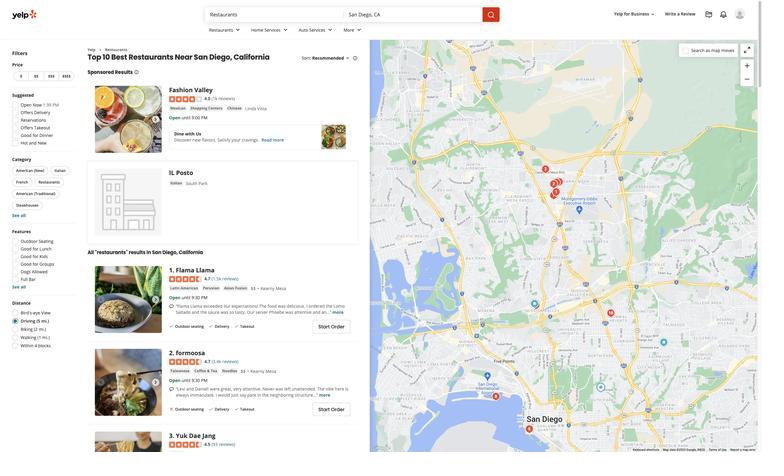 Task type: vqa. For each thing, say whether or not it's contained in the screenshot.
2 . formoosa
yes



Task type: locate. For each thing, give the bounding box(es) containing it.
yelp left the business
[[615, 11, 624, 17]]

tyler b. image
[[735, 8, 746, 19]]

flama llama image
[[551, 186, 563, 198], [95, 266, 162, 333]]

16 checkmark v2 image for 2 . formoosa
[[234, 407, 239, 412]]

outdoor seating
[[175, 324, 204, 329], [175, 407, 204, 412]]

1 vertical spatial llama
[[191, 303, 203, 309]]

0 vertical spatial california
[[234, 52, 270, 62]]

1 vertical spatial i
[[216, 392, 217, 398]]

1 vertical spatial american
[[16, 191, 33, 196]]

yelp left 16 chevron right v2 icon
[[88, 47, 96, 52]]

16 checkmark v2 image down the just
[[234, 407, 239, 412]]

2 slideshow element from the top
[[95, 266, 162, 333]]

linda vista
[[245, 106, 267, 111]]

0 vertical spatial i
[[307, 303, 308, 309]]

pm inside group
[[53, 102, 59, 108]]

malibu farm san diego image
[[524, 423, 536, 435]]

1 vertical spatial mi.)
[[39, 326, 46, 332]]

1 vertical spatial kearny
[[251, 368, 265, 374]]

services right auto at the left top
[[310, 27, 326, 33]]

more link for flama llama
[[333, 309, 344, 315]]

open up 16 speech v2 image
[[169, 377, 181, 383]]

1 see all button from the top
[[12, 212, 26, 218]]

italian up "restaurants" button
[[55, 168, 66, 173]]

1 see all from the top
[[12, 212, 26, 218]]

1 open until 9:30 pm from the top
[[169, 295, 208, 300]]

start order for 1 . flama llama
[[319, 323, 345, 330]]

1 start order from the top
[[319, 323, 345, 330]]

seating
[[191, 324, 204, 329], [191, 407, 204, 412]]

fashion
[[169, 86, 193, 94]]

1 offers from the top
[[21, 110, 33, 115]]

1 vertical spatial see all button
[[12, 284, 26, 290]]

4 24 chevron down v2 image from the left
[[356, 26, 363, 34]]

4.7 left (1.5k
[[205, 276, 211, 282]]

good for lunch
[[21, 246, 52, 252]]

a for report
[[741, 448, 742, 451]]

. left flama
[[173, 266, 174, 274]]

kearny up food
[[261, 286, 275, 291]]

seating down exceeded
[[191, 324, 204, 329]]

None search field
[[205, 7, 501, 22]]

noodles link
[[221, 368, 238, 374]]

kearny mesa for 1 . flama llama
[[261, 286, 287, 291]]

0 vertical spatial kearny mesa
[[261, 286, 287, 291]]

(new)
[[34, 168, 44, 173]]

terms
[[709, 448, 718, 451]]

see all button down steakhouses button
[[12, 212, 26, 218]]

0 vertical spatial slideshow element
[[95, 86, 162, 153]]

the
[[326, 303, 333, 309], [201, 309, 207, 315], [262, 392, 269, 398]]

0 vertical spatial san
[[194, 52, 208, 62]]

error
[[750, 448, 756, 451]]

0 vertical spatial 4.7 link
[[205, 275, 211, 282]]

kearny mesa
[[261, 286, 287, 291], [251, 368, 276, 374]]

16 checkmark v2 image down immaculate.
[[209, 407, 214, 412]]

0 vertical spatial mesa
[[276, 286, 287, 291]]

1 vertical spatial slideshow element
[[95, 266, 162, 333]]

1 vertical spatial open until 9:30 pm
[[169, 377, 208, 383]]

outdoor seating for flama
[[175, 324, 204, 329]]

bird's-
[[21, 310, 33, 316]]

$
[[20, 74, 22, 79]]

16 chevron right v2 image
[[98, 47, 103, 52]]

24 chevron down v2 image for auto services
[[327, 26, 334, 34]]

steamy piggy image
[[551, 177, 563, 189]]

0 vertical spatial start order link
[[313, 320, 351, 333]]

the left 'vibe'
[[318, 386, 325, 392]]

1 next image from the top
[[152, 116, 160, 123]]

2 seating from the top
[[191, 407, 204, 412]]

0 vertical spatial formoosa image
[[548, 178, 560, 190]]

1 vertical spatial all
[[21, 284, 26, 290]]

0 vertical spatial the
[[326, 303, 333, 309]]

outdoor down 'saltado'
[[175, 324, 190, 329]]

1 . from the top
[[173, 266, 174, 274]]

llama up (1.5k
[[196, 266, 215, 274]]

1 vertical spatial see
[[12, 284, 20, 290]]

16 checkmark v2 image down sauce
[[209, 324, 214, 329]]

mesa up food
[[276, 286, 287, 291]]

outdoor up good for lunch
[[21, 238, 38, 244]]

the inside "lexi and daniel! were great, very attentive.  never was left unattended. the vibe here is always immaculate. i would just say park in the neighboring structure…"
[[318, 386, 325, 392]]

4.5
[[205, 442, 211, 447]]

california up 1 . flama llama
[[179, 249, 203, 256]]

0 vertical spatial all
[[21, 212, 26, 218]]

1 vertical spatial start order
[[319, 406, 345, 413]]

never
[[263, 386, 275, 392]]

see up distance
[[12, 284, 20, 290]]

exceeded
[[204, 303, 223, 309]]

0 vertical spatial outdoor seating
[[175, 324, 204, 329]]

(2
[[34, 326, 38, 332]]

0 vertical spatial see all button
[[12, 212, 26, 218]]

. for 1
[[173, 266, 174, 274]]

kearny up attentive.
[[251, 368, 265, 374]]

(93
[[212, 442, 218, 447]]

2 good from the top
[[21, 246, 32, 252]]

see all button for features
[[12, 284, 26, 290]]

use
[[722, 448, 727, 451]]

16 checkmark v2 image
[[209, 324, 214, 329], [209, 407, 214, 412]]

0 horizontal spatial a
[[678, 11, 680, 17]]

see all down steakhouses button
[[12, 212, 26, 218]]

start order link down 'vibe'
[[313, 403, 351, 416]]

top 10 best restaurants near san diego, california
[[88, 52, 270, 62]]

1 horizontal spatial $$
[[241, 368, 246, 374]]

4.0 (1k reviews)
[[205, 96, 235, 101]]

always
[[176, 392, 189, 398]]

pm right 1:39
[[53, 102, 59, 108]]

1 vertical spatial in
[[258, 392, 261, 398]]

see all for features
[[12, 284, 26, 290]]

4.7 star rating image down flama
[[169, 276, 202, 282]]

mesa up never
[[266, 368, 276, 374]]

fusion
[[235, 286, 247, 291]]

sponsored
[[88, 69, 114, 76]]

0 horizontal spatial italian button
[[51, 166, 70, 175]]

start order down 'vibe'
[[319, 406, 345, 413]]

3 . yuk dae jang
[[169, 432, 216, 440]]

0 vertical spatial start
[[319, 323, 330, 330]]

0 vertical spatial $$
[[34, 74, 38, 79]]

american (new)
[[16, 168, 44, 173]]

the left sauce
[[201, 309, 207, 315]]

4 good from the top
[[21, 261, 32, 267]]

more link
[[339, 22, 368, 40]]

0 vertical spatial previous image
[[97, 116, 105, 123]]

1 vertical spatial start order link
[[313, 403, 351, 416]]

2 see all button from the top
[[12, 284, 26, 290]]

1 4.7 star rating image from the top
[[169, 276, 202, 282]]

. left yuk
[[173, 432, 174, 440]]

a right "write"
[[678, 11, 680, 17]]

i inside "lexi and daniel! were great, very attentive.  never was left unattended. the vibe here is always immaculate. i would just say park in the neighboring structure…"
[[216, 392, 217, 398]]

3 24 chevron down v2 image from the left
[[327, 26, 334, 34]]

reviews) for formoosa
[[222, 359, 239, 364]]

write a review link
[[663, 9, 699, 20]]

for down good for lunch
[[33, 254, 38, 259]]

1 vertical spatial formoosa image
[[95, 349, 162, 416]]

2 until from the top
[[182, 295, 191, 300]]

2 start from the top
[[319, 406, 330, 413]]

lunch
[[40, 246, 52, 252]]

1 none field from the left
[[210, 11, 339, 18]]

2 vertical spatial previous image
[[97, 379, 105, 386]]

good for groups
[[21, 261, 54, 267]]

2 start order from the top
[[319, 406, 345, 413]]

walking (1 mi.)
[[21, 335, 50, 340]]

seating for formoosa
[[191, 407, 204, 412]]

16 close v2 image
[[169, 407, 174, 412]]

more for formoosa
[[319, 392, 331, 398]]

1 good from the top
[[21, 132, 32, 138]]

filters
[[12, 50, 27, 57]]

i inside "flama llama exceeded our expectations! the food was delicious. i ordered the lomo saltado and the sauce was so tasty. our server phoebe was attentive and an…"
[[307, 303, 308, 309]]

2 vertical spatial until
[[182, 377, 191, 383]]

2 vertical spatial delivery
[[215, 407, 229, 412]]

2 start order link from the top
[[313, 403, 351, 416]]

0 vertical spatial italian
[[55, 168, 66, 173]]

0 vertical spatial see
[[12, 212, 20, 218]]

map region
[[316, 0, 763, 452]]

start order link for flama llama
[[313, 320, 351, 333]]

all for category
[[21, 212, 26, 218]]

24 chevron down v2 image inside 'restaurants' link
[[234, 26, 242, 34]]

1 start order link from the top
[[313, 320, 351, 333]]

16 info v2 image
[[134, 70, 139, 75]]

0 vertical spatial kearny
[[261, 286, 275, 291]]

reviews) right "(1k"
[[219, 96, 235, 101]]

2 services from the left
[[310, 27, 326, 33]]

takeout for 1 . flama llama
[[240, 324, 255, 329]]

mi.) right the "(5"
[[41, 318, 49, 324]]

4.7 for formoosa
[[205, 359, 211, 364]]

2 24 chevron down v2 image from the left
[[282, 26, 289, 34]]

fashion valley
[[169, 86, 213, 94]]

0 vertical spatial mi.)
[[41, 318, 49, 324]]

option group containing distance
[[10, 300, 75, 351]]

0 horizontal spatial more link
[[319, 392, 331, 398]]

option group
[[10, 300, 75, 351]]

mi.) right (2
[[39, 326, 46, 332]]

takeout
[[34, 125, 50, 131], [240, 324, 255, 329], [240, 407, 255, 412]]

9:30 for formoosa
[[192, 377, 200, 383]]

24 chevron down v2 image inside home services link
[[282, 26, 289, 34]]

map for error
[[743, 448, 749, 451]]

1 horizontal spatial the
[[318, 386, 325, 392]]

good up good for kids
[[21, 246, 32, 252]]

0 vertical spatial american
[[16, 168, 33, 173]]

dine with us discover new flavors. satisfy your cravings. read more
[[174, 131, 284, 143]]

(3.4k reviews)
[[212, 359, 239, 364]]

16 checkmark v2 image
[[169, 324, 174, 329], [234, 324, 239, 329], [234, 407, 239, 412]]

0 vertical spatial .
[[173, 266, 174, 274]]

1 horizontal spatial services
[[310, 27, 326, 33]]

a right report
[[741, 448, 742, 451]]

1 vertical spatial 9:30
[[192, 377, 200, 383]]

1 horizontal spatial the
[[262, 392, 269, 398]]

for for groups
[[33, 261, 38, 267]]

outdoor right 16 close v2 image
[[175, 407, 190, 412]]

2 outdoor seating from the top
[[175, 407, 204, 412]]

2 next image from the top
[[152, 296, 160, 303]]

3 previous image from the top
[[97, 379, 105, 386]]

mexican
[[170, 106, 186, 111]]

open for offers delivery
[[21, 102, 32, 108]]

2 horizontal spatial the
[[326, 303, 333, 309]]

1 vertical spatial more
[[333, 309, 344, 315]]

1 vertical spatial 4.7
[[205, 359, 211, 364]]

a for write
[[678, 11, 680, 17]]

and right the hot
[[29, 140, 37, 146]]

good up dogs
[[21, 261, 32, 267]]

1 vertical spatial 4.7 link
[[205, 358, 211, 365]]

see down steakhouses button
[[12, 212, 20, 218]]

1 vertical spatial yelp
[[88, 47, 96, 52]]

for left the business
[[625, 11, 631, 17]]

(3.4k
[[212, 359, 221, 364]]

start for 1 . flama llama
[[319, 323, 330, 330]]

outdoor
[[21, 238, 38, 244], [175, 324, 190, 329], [175, 407, 190, 412]]

more for flama llama
[[333, 309, 344, 315]]

0 horizontal spatial i
[[216, 392, 217, 398]]

allowed
[[32, 269, 48, 275]]

more right read at left top
[[273, 137, 284, 143]]

24 chevron down v2 image for more
[[356, 26, 363, 34]]

reviews) right (93
[[219, 442, 235, 447]]

2 see from the top
[[12, 284, 20, 290]]

sort:
[[302, 55, 311, 61]]

good for good for lunch
[[21, 246, 32, 252]]

italian down il
[[170, 181, 182, 186]]

data
[[670, 448, 676, 451]]

16 chevron down v2 image left 16 info v2 image
[[345, 56, 350, 61]]

restaurants button
[[35, 178, 64, 187]]

0 vertical spatial outdoor
[[21, 238, 38, 244]]

previous image
[[97, 116, 105, 123], [97, 296, 105, 303], [97, 379, 105, 386]]

il posto image
[[95, 169, 162, 236]]

yelp inside button
[[615, 11, 624, 17]]

food
[[268, 303, 277, 309]]

1 vertical spatial outdoor seating
[[175, 407, 204, 412]]

yelp for yelp link
[[88, 47, 96, 52]]

1 previous image from the top
[[97, 116, 105, 123]]

takeout up the dinner
[[34, 125, 50, 131]]

1 outdoor seating from the top
[[175, 324, 204, 329]]

more link down "lomo"
[[333, 309, 344, 315]]

1 horizontal spatial a
[[741, 448, 742, 451]]

1 vertical spatial 16 checkmark v2 image
[[209, 407, 214, 412]]

1 horizontal spatial more
[[319, 392, 331, 398]]

i down the were
[[216, 392, 217, 398]]

mi.)
[[41, 318, 49, 324], [39, 326, 46, 332], [42, 335, 50, 340]]

google,
[[687, 448, 697, 451]]

2 4.7 from the top
[[205, 359, 211, 364]]

start order link down an…"
[[313, 320, 351, 333]]

order down an…"
[[331, 323, 345, 330]]

il posto image
[[595, 381, 607, 394]]

1 vertical spatial offers
[[21, 125, 33, 131]]

0 vertical spatial until
[[182, 115, 191, 120]]

group
[[741, 59, 755, 86], [10, 92, 75, 148], [11, 156, 75, 219], [10, 229, 75, 290]]

in inside "lexi and daniel! were great, very attentive.  never was left unattended. the vibe here is always immaculate. i would just say park in the neighboring structure…"
[[258, 392, 261, 398]]

2 none field from the left
[[349, 11, 478, 18]]

write a review
[[666, 11, 696, 17]]

1 4.7 link from the top
[[205, 275, 211, 282]]

2 9:30 from the top
[[192, 377, 200, 383]]

start down an…"
[[319, 323, 330, 330]]

24 chevron down v2 image inside more link
[[356, 26, 363, 34]]

outdoor inside group
[[21, 238, 38, 244]]

and down ordered
[[313, 309, 321, 315]]

3 . from the top
[[173, 432, 174, 440]]

notifications image
[[721, 11, 728, 18]]

your
[[232, 137, 241, 143]]

2 vertical spatial american
[[181, 286, 198, 291]]

4.7 star rating image
[[169, 276, 202, 282], [169, 359, 202, 365]]

cravings.
[[242, 137, 259, 143]]

1 9:30 from the top
[[192, 295, 200, 300]]

0 vertical spatial order
[[331, 323, 345, 330]]

9:30 up "daniel!" at bottom
[[192, 377, 200, 383]]

open until 9:30 pm for formoosa
[[169, 377, 208, 383]]

2 4.7 link from the top
[[205, 358, 211, 365]]

1 services from the left
[[265, 27, 281, 33]]

24 chevron down v2 image for home services
[[282, 26, 289, 34]]

good for dinner
[[21, 132, 53, 138]]

1 vertical spatial diego,
[[163, 249, 178, 256]]

open inside group
[[21, 102, 32, 108]]

2 . from the top
[[173, 349, 174, 357]]

0 horizontal spatial services
[[265, 27, 281, 33]]

4.7 link left (1.5k
[[205, 275, 211, 282]]

24 chevron down v2 image left the home at the top
[[234, 26, 242, 34]]

16 chevron down v2 image right the business
[[651, 12, 656, 17]]

group containing features
[[10, 229, 75, 290]]

baba'z grill image
[[658, 336, 670, 349]]

delivery down sauce
[[215, 324, 229, 329]]

open until 9:30 pm
[[169, 295, 208, 300], [169, 377, 208, 383]]

1 vertical spatial map
[[743, 448, 749, 451]]

map
[[712, 47, 721, 53], [743, 448, 749, 451]]

san
[[194, 52, 208, 62], [152, 249, 162, 256]]

home services link
[[247, 22, 294, 40]]

and right 'saltado'
[[192, 309, 199, 315]]

mi.) for biking (2 mi.)
[[39, 326, 46, 332]]

0 vertical spatial yelp
[[615, 11, 624, 17]]

the down never
[[262, 392, 269, 398]]

2 open until 9:30 pm from the top
[[169, 377, 208, 383]]

1 horizontal spatial italian button
[[169, 180, 184, 186]]

2 order from the top
[[331, 406, 345, 413]]

fashion valley image
[[95, 86, 162, 153]]

0 horizontal spatial restaurants link
[[105, 47, 128, 52]]

1 4.7 from the top
[[205, 276, 211, 282]]

0 vertical spatial the
[[259, 303, 267, 309]]

0 vertical spatial more link
[[333, 309, 344, 315]]

view
[[41, 310, 51, 316]]

keyboard
[[634, 448, 646, 451]]

open down suggested
[[21, 102, 32, 108]]

4.7 for flama llama
[[205, 276, 211, 282]]

yun tea house image
[[548, 189, 560, 202]]

none field find
[[210, 11, 339, 18]]

all
[[21, 212, 26, 218], [21, 284, 26, 290]]

2 16 checkmark v2 image from the top
[[209, 407, 214, 412]]

more
[[273, 137, 284, 143], [333, 309, 344, 315], [319, 392, 331, 398]]

2 offers from the top
[[21, 125, 33, 131]]

24 chevron down v2 image right auto services
[[327, 26, 334, 34]]

16 speech v2 image
[[169, 304, 174, 309]]

$$$$ button
[[59, 72, 74, 81]]

0 vertical spatial 9:30
[[192, 295, 200, 300]]

outdoor for 2
[[175, 407, 190, 412]]

2 horizontal spatial $$
[[251, 286, 256, 291]]

start for 2 . formoosa
[[319, 406, 330, 413]]

1 slideshow element from the top
[[95, 86, 162, 153]]

1 horizontal spatial restaurants link
[[205, 22, 247, 40]]

3 until from the top
[[182, 377, 191, 383]]

1 vertical spatial 16 chevron down v2 image
[[345, 56, 350, 61]]

16 checkmark v2 image for 1 . flama llama
[[209, 324, 214, 329]]

and right "lexi
[[186, 386, 194, 392]]

shortcuts
[[647, 448, 660, 451]]

in right park
[[258, 392, 261, 398]]

1 24 chevron down v2 image from the left
[[234, 26, 242, 34]]

see
[[12, 212, 20, 218], [12, 284, 20, 290]]

kearny for formoosa
[[251, 368, 265, 374]]

the inside "flama llama exceeded our expectations! the food was delicious. i ordered the lomo saltado and the sauce was so tasty. our server phoebe was attentive and an…"
[[259, 303, 267, 309]]

24 chevron down v2 image
[[234, 26, 242, 34], [282, 26, 289, 34], [327, 26, 334, 34], [356, 26, 363, 34]]

formoosa image
[[548, 178, 560, 190], [95, 349, 162, 416]]

services right the home at the top
[[265, 27, 281, 33]]

16 chevron down v2 image
[[651, 12, 656, 17], [345, 56, 350, 61]]

more down "lomo"
[[333, 309, 344, 315]]

more down 'vibe'
[[319, 392, 331, 398]]

next image for open until 9:00 pm
[[152, 116, 160, 123]]

see all for category
[[12, 212, 26, 218]]

2 vertical spatial the
[[262, 392, 269, 398]]

structure…"
[[295, 392, 318, 398]]

open for "lexi and daniel! were great, very attentive.  never was left unattended. the vibe here is always immaculate. i would just say park in the neighboring structure…"
[[169, 377, 181, 383]]

$$ left $$$ button
[[34, 74, 38, 79]]

2 vertical spatial $$
[[241, 368, 246, 374]]

italian button
[[51, 166, 70, 175], [169, 180, 184, 186]]

24 chevron down v2 image left auto at the left top
[[282, 26, 289, 34]]

(93 reviews) link
[[212, 441, 235, 448]]

for for lunch
[[33, 246, 38, 252]]

terms of use link
[[709, 448, 727, 451]]

1 vertical spatial kearny mesa
[[251, 368, 276, 374]]

il posto
[[169, 169, 193, 177]]

map for moves
[[712, 47, 721, 53]]

next image
[[152, 116, 160, 123], [152, 296, 160, 303]]

takeout down say in the left of the page
[[240, 407, 255, 412]]

start order down an…"
[[319, 323, 345, 330]]

san right results in the bottom of the page
[[152, 249, 162, 256]]

1 vertical spatial a
[[741, 448, 742, 451]]

reviews) for yuk dae jang
[[219, 442, 235, 447]]

1 until from the top
[[182, 115, 191, 120]]

taiwanese
[[170, 368, 190, 374]]

2 vertical spatial outdoor
[[175, 407, 190, 412]]

good for kids
[[21, 254, 48, 259]]

(5
[[36, 318, 40, 324]]

auto services
[[299, 27, 326, 33]]

for down good for kids
[[33, 261, 38, 267]]

offers for offers delivery
[[21, 110, 33, 115]]

all for features
[[21, 284, 26, 290]]

$$ right noodles button
[[241, 368, 246, 374]]

zoom in image
[[744, 62, 752, 69]]

0 horizontal spatial 16 chevron down v2 image
[[345, 56, 350, 61]]

None field
[[210, 11, 339, 18], [349, 11, 478, 18]]

seating down immaculate.
[[191, 407, 204, 412]]

9:00
[[192, 115, 200, 120]]

slideshow element
[[95, 86, 162, 153], [95, 266, 162, 333], [95, 349, 162, 416]]

shopping centers
[[191, 106, 223, 111]]

until for formoosa
[[182, 377, 191, 383]]

1 seating from the top
[[191, 324, 204, 329]]

2 see all from the top
[[12, 284, 26, 290]]

restaurants inside "restaurants" button
[[39, 180, 60, 185]]

1 vertical spatial seating
[[191, 407, 204, 412]]

1 horizontal spatial yelp
[[615, 11, 624, 17]]

italian link
[[169, 180, 184, 186]]

1 vertical spatial mesa
[[266, 368, 276, 374]]

16 chevron down v2 image inside "yelp for business" button
[[651, 12, 656, 17]]

1 horizontal spatial in
[[258, 392, 261, 398]]

reviews) up asian
[[222, 276, 239, 282]]

1 vertical spatial flama llama image
[[95, 266, 162, 333]]

mesa for flama llama
[[276, 286, 287, 291]]

2 vertical spatial mi.)
[[42, 335, 50, 340]]

kearny mesa for 2 . formoosa
[[251, 368, 276, 374]]

2 4.7 star rating image from the top
[[169, 359, 202, 365]]

0 horizontal spatial the
[[201, 309, 207, 315]]

0 vertical spatial 4.7
[[205, 276, 211, 282]]

"flama llama exceeded our expectations! the food was delicious. i ordered the lomo saltado and the sauce was so tasty. our server phoebe was attentive and an…"
[[176, 303, 345, 315]]

delivery for 1 . flama llama
[[215, 324, 229, 329]]

1 order from the top
[[331, 323, 345, 330]]

delivery for 2 . formoosa
[[215, 407, 229, 412]]

1 horizontal spatial san
[[194, 52, 208, 62]]

3 slideshow element from the top
[[95, 349, 162, 416]]

1 start from the top
[[319, 323, 330, 330]]

2 vertical spatial more
[[319, 392, 331, 398]]

until up "lexi
[[182, 377, 191, 383]]

italian button down il
[[169, 180, 184, 186]]

expectations!
[[232, 303, 258, 309]]

sauce
[[208, 309, 220, 315]]

1 all from the top
[[21, 212, 26, 218]]

takeout for 2 . formoosa
[[240, 407, 255, 412]]

good down good for lunch
[[21, 254, 32, 259]]

0 vertical spatial seating
[[191, 324, 204, 329]]

was inside "lexi and daniel! were great, very attentive.  never was left unattended. the vibe here is always immaculate. i would just say park in the neighboring structure…"
[[276, 386, 283, 392]]

previous image for 2
[[97, 379, 105, 386]]

the up an…"
[[326, 303, 333, 309]]

until up "flama
[[182, 295, 191, 300]]

4.7 link
[[205, 275, 211, 282], [205, 358, 211, 365]]

4.7 link left (3.4k
[[205, 358, 211, 365]]

$$ right fusion
[[251, 286, 256, 291]]

french
[[16, 180, 28, 185]]

taiwanese button
[[169, 368, 191, 374]]

2 horizontal spatial more
[[333, 309, 344, 315]]

delivery
[[34, 110, 50, 115], [215, 324, 229, 329], [215, 407, 229, 412]]

for down offers takeout at left top
[[33, 132, 38, 138]]

3 good from the top
[[21, 254, 32, 259]]

map right as
[[712, 47, 721, 53]]

1 16 checkmark v2 image from the top
[[209, 324, 214, 329]]

1 see from the top
[[12, 212, 20, 218]]

park
[[199, 181, 208, 186]]

24 chevron down v2 image inside the auto services link
[[327, 26, 334, 34]]

4
[[35, 343, 37, 349]]

for inside button
[[625, 11, 631, 17]]

in right results in the bottom of the page
[[147, 249, 151, 256]]

delivery down open now 1:39 pm
[[34, 110, 50, 115]]

see all button down full
[[12, 284, 26, 290]]

neighboring
[[270, 392, 294, 398]]

map left error
[[743, 448, 749, 451]]

16 chevron down v2 image inside 'recommended' popup button
[[345, 56, 350, 61]]

and inside group
[[29, 140, 37, 146]]

reviews) up "noodles"
[[222, 359, 239, 364]]

4.7 star rating image down 2 . formoosa
[[169, 359, 202, 365]]

2 previous image from the top
[[97, 296, 105, 303]]

a
[[678, 11, 680, 17], [741, 448, 742, 451]]

all down steakhouses button
[[21, 212, 26, 218]]

vista
[[257, 106, 267, 111]]

delivery down the would
[[215, 407, 229, 412]]

1 vertical spatial .
[[173, 349, 174, 357]]

italian button up "restaurants" button
[[51, 166, 70, 175]]

1 vertical spatial italian
[[170, 181, 182, 186]]

9:30 down latin american link
[[192, 295, 200, 300]]

2 all from the top
[[21, 284, 26, 290]]

see all down full
[[12, 284, 26, 290]]



Task type: describe. For each thing, give the bounding box(es) containing it.
outdoor seating
[[21, 238, 53, 244]]

0 horizontal spatial formoosa image
[[95, 349, 162, 416]]

open until 9:30 pm for flama
[[169, 295, 208, 300]]

0 vertical spatial flama llama image
[[551, 186, 563, 198]]

report
[[731, 448, 740, 451]]

offers takeout
[[21, 125, 50, 131]]

groups
[[40, 261, 54, 267]]

price group
[[12, 62, 75, 82]]

group containing suggested
[[10, 92, 75, 148]]

shopping
[[191, 106, 208, 111]]

until for flama
[[182, 295, 191, 300]]

4 star rating image
[[169, 96, 202, 102]]

steakhouses
[[16, 203, 38, 208]]

the vibe image
[[605, 307, 617, 319]]

latin american
[[170, 286, 198, 291]]

4.7 star rating image for flama
[[169, 276, 202, 282]]

user actions element
[[610, 8, 755, 45]]

top
[[88, 52, 101, 62]]

4.5 star rating image
[[169, 442, 202, 448]]

formoosa link
[[176, 349, 205, 357]]

expand map image
[[744, 46, 752, 54]]

0 vertical spatial llama
[[196, 266, 215, 274]]

craft house fashion valley image
[[530, 299, 542, 311]]

services for home services
[[265, 27, 281, 33]]

latin
[[170, 286, 180, 291]]

(1k
[[212, 96, 218, 101]]

offers for offers takeout
[[21, 125, 33, 131]]

keyboard shortcuts
[[634, 448, 660, 451]]

see for category
[[12, 212, 20, 218]]

0 vertical spatial takeout
[[34, 125, 50, 131]]

here
[[335, 386, 344, 392]]

was down our
[[221, 309, 228, 315]]

american for american (traditional)
[[16, 191, 33, 196]]

yelp for yelp for business
[[615, 11, 624, 17]]

as
[[706, 47, 711, 53]]

more link for formoosa
[[319, 392, 331, 398]]

peruvian button
[[202, 285, 221, 291]]

$$$
[[48, 74, 55, 79]]

was up phoebe
[[278, 303, 286, 309]]

$$$ button
[[44, 72, 59, 81]]

results
[[129, 249, 146, 256]]

1 vertical spatial italian button
[[169, 180, 184, 186]]

fashion valley image
[[529, 298, 541, 310]]

server
[[256, 309, 268, 315]]

pm for delivery
[[53, 102, 59, 108]]

open down mexican link
[[169, 115, 181, 120]]

3
[[169, 432, 173, 440]]

$ button
[[13, 72, 29, 81]]

shopping centers button
[[189, 105, 224, 111]]

order for 2 . formoosa
[[331, 406, 345, 413]]

and inside "lexi and daniel! were great, very attentive.  never was left unattended. the vibe here is always immaculate. i would just say park in the neighboring structure…"
[[186, 386, 194, 392]]

reservations
[[21, 117, 46, 123]]

home services
[[252, 27, 281, 33]]

satisfy
[[218, 137, 231, 143]]

chinese link
[[226, 105, 243, 111]]

asian fusion link
[[223, 285, 249, 291]]

attentive.
[[243, 386, 262, 392]]

formoosa image inside map region
[[548, 178, 560, 190]]

2 . formoosa
[[169, 349, 205, 357]]

moves
[[722, 47, 735, 53]]

services for auto services
[[310, 27, 326, 33]]

results
[[115, 69, 133, 76]]

our
[[224, 303, 231, 309]]

features
[[12, 229, 31, 234]]

0 vertical spatial in
[[147, 249, 151, 256]]

(traditional)
[[34, 191, 55, 196]]

noodles
[[222, 368, 237, 374]]

. for 2
[[173, 349, 174, 357]]

1 vertical spatial san
[[152, 249, 162, 256]]

delivery inside group
[[34, 110, 50, 115]]

dinner
[[40, 132, 53, 138]]

seating
[[39, 238, 53, 244]]

walking
[[21, 335, 36, 340]]

(3.4k reviews) link
[[212, 358, 239, 365]]

none field near
[[349, 11, 478, 18]]

good for good for dinner
[[21, 132, 32, 138]]

an…"
[[322, 309, 332, 315]]

recommended button
[[313, 55, 350, 61]]

south
[[186, 181, 198, 186]]

$$ button
[[29, 72, 44, 81]]

ten seconds yunnan rice noodle image
[[554, 176, 566, 188]]

tasty.
[[235, 309, 246, 315]]

1 horizontal spatial italian
[[170, 181, 182, 186]]

4.7 link for flama llama
[[205, 275, 211, 282]]

c level image
[[490, 391, 502, 403]]

16 speech v2 image
[[169, 387, 174, 392]]

pm right 9:00
[[201, 115, 208, 120]]

immaculate.
[[190, 392, 215, 398]]

kids
[[40, 254, 48, 259]]

ordered
[[309, 303, 325, 309]]

keyboard shortcuts button
[[634, 448, 660, 452]]

projects image
[[706, 11, 713, 18]]

american for american (new)
[[16, 168, 33, 173]]

1 vertical spatial the
[[201, 309, 207, 315]]

1
[[169, 266, 173, 274]]

for for dinner
[[33, 132, 38, 138]]

centers
[[208, 106, 223, 111]]

see all button for category
[[12, 212, 26, 218]]

the inside "lexi and daniel! were great, very attentive.  never was left unattended. the vibe here is always immaculate. i would just say park in the neighboring structure…"
[[262, 392, 269, 398]]

bird's-eye view
[[21, 310, 51, 316]]

search
[[692, 47, 705, 53]]

start order for 2 . formoosa
[[319, 406, 345, 413]]

google image
[[372, 444, 392, 452]]

4.7 star rating image for formoosa
[[169, 359, 202, 365]]

0 vertical spatial restaurants link
[[205, 22, 247, 40]]

near
[[175, 52, 193, 62]]

latin american link
[[169, 285, 200, 291]]

next image
[[152, 379, 160, 386]]

16 checkmark v2 image for 1 . flama llama
[[234, 324, 239, 329]]

see for features
[[12, 284, 20, 290]]

coffee & tea button
[[193, 368, 219, 374]]

outdoor for 1
[[175, 324, 190, 329]]

24 chevron down v2 image for restaurants
[[234, 26, 242, 34]]

next image for open until 9:30 pm
[[152, 296, 160, 303]]

daniel!
[[195, 386, 209, 392]]

$$ for 2 . formoosa
[[241, 368, 246, 374]]

biking (2 mi.)
[[21, 326, 46, 332]]

search image
[[488, 11, 495, 18]]

zoom out image
[[744, 76, 752, 83]]

write
[[666, 11, 677, 17]]

(1
[[37, 335, 41, 340]]

4.0
[[205, 96, 211, 101]]

peruvian link
[[202, 285, 221, 291]]

outdoor seating for formoosa
[[175, 407, 204, 412]]

16 chevron down v2 image for yelp for business
[[651, 12, 656, 17]]

start order link for formoosa
[[313, 403, 351, 416]]

was down delicious.
[[286, 309, 293, 315]]

16 chevron down v2 image for recommended
[[345, 56, 350, 61]]

sponsored results
[[88, 69, 133, 76]]

16 checkmark v2 image down 16 speech v2 icon at bottom left
[[169, 324, 174, 329]]

eye
[[33, 310, 40, 316]]

peruvian
[[203, 286, 219, 291]]

open for "flama llama exceeded our expectations! the food was delicious. i ordered the lomo saltado and the sauce was so tasty. our server phoebe was attentive and an…"
[[169, 295, 181, 300]]

seating for flama
[[191, 324, 204, 329]]

order for 1 . flama llama
[[331, 323, 345, 330]]

16 checkmark v2 image for 2 . formoosa
[[209, 407, 214, 412]]

now
[[33, 102, 42, 108]]

mi.) for walking (1 mi.)
[[42, 335, 50, 340]]

Find text field
[[210, 11, 339, 18]]

slideshow element for 2
[[95, 349, 162, 416]]

so
[[230, 309, 234, 315]]

coffee & tea link
[[193, 368, 219, 374]]

Near text field
[[349, 11, 478, 18]]

suggested
[[12, 92, 34, 98]]

business categories element
[[205, 22, 746, 40]]

mesa for formoosa
[[266, 368, 276, 374]]

(93 reviews)
[[212, 442, 235, 447]]

within 4 blocks
[[21, 343, 51, 349]]

. for 3
[[173, 432, 174, 440]]

0 horizontal spatial california
[[179, 249, 203, 256]]

mi.) for driving (5 mi.)
[[41, 318, 49, 324]]

great,
[[221, 386, 232, 392]]

new
[[193, 137, 201, 143]]

$$ inside button
[[34, 74, 38, 79]]

0 vertical spatial italian button
[[51, 166, 70, 175]]

flama
[[176, 266, 195, 274]]

9:30 for flama
[[192, 295, 200, 300]]

open now 1:39 pm
[[21, 102, 59, 108]]

coffee
[[195, 368, 206, 374]]

yelp for business button
[[612, 9, 658, 20]]

$$ for 1 . flama llama
[[251, 286, 256, 291]]

previous image for 1
[[97, 296, 105, 303]]

llama inside "flama llama exceeded our expectations! the food was delicious. i ordered the lomo saltado and the sauce was so tasty. our server phoebe was attentive and an…"
[[191, 303, 203, 309]]

for for business
[[625, 11, 631, 17]]

report a map error link
[[731, 448, 756, 451]]

blocks
[[38, 343, 51, 349]]

yelp link
[[88, 47, 96, 52]]

good for good for kids
[[21, 254, 32, 259]]

0 horizontal spatial flama llama image
[[95, 266, 162, 333]]

delicious.
[[287, 303, 306, 309]]

dogs
[[21, 269, 31, 275]]

good for good for groups
[[21, 261, 32, 267]]

for for kids
[[33, 254, 38, 259]]

(1.5k reviews) link
[[212, 275, 239, 282]]

kearny for flama llama
[[261, 286, 275, 291]]

0 horizontal spatial italian
[[55, 168, 66, 173]]

1 horizontal spatial diego,
[[209, 52, 232, 62]]

yuk dae jang link
[[176, 432, 216, 440]]

reviews) for flama llama
[[222, 276, 239, 282]]

(1.5k
[[212, 276, 221, 282]]

terms of use
[[709, 448, 727, 451]]

pm for llama
[[201, 295, 208, 300]]

more inside dine with us discover new flavors. satisfy your cravings. read more
[[273, 137, 284, 143]]

"restaurants"
[[95, 249, 128, 256]]

pm for and
[[201, 377, 208, 383]]

4.7 link for formoosa
[[205, 358, 211, 365]]

restaurants inside 'restaurants' link
[[209, 27, 233, 33]]

yuk dae jang image
[[540, 163, 552, 175]]

fashion valley link
[[169, 86, 213, 94]]

all
[[88, 249, 94, 256]]

hot
[[21, 140, 28, 146]]

16 info v2 image
[[353, 56, 358, 61]]

1 vertical spatial restaurants link
[[105, 47, 128, 52]]

group containing category
[[11, 156, 75, 219]]

slideshow element for 1
[[95, 266, 162, 333]]



